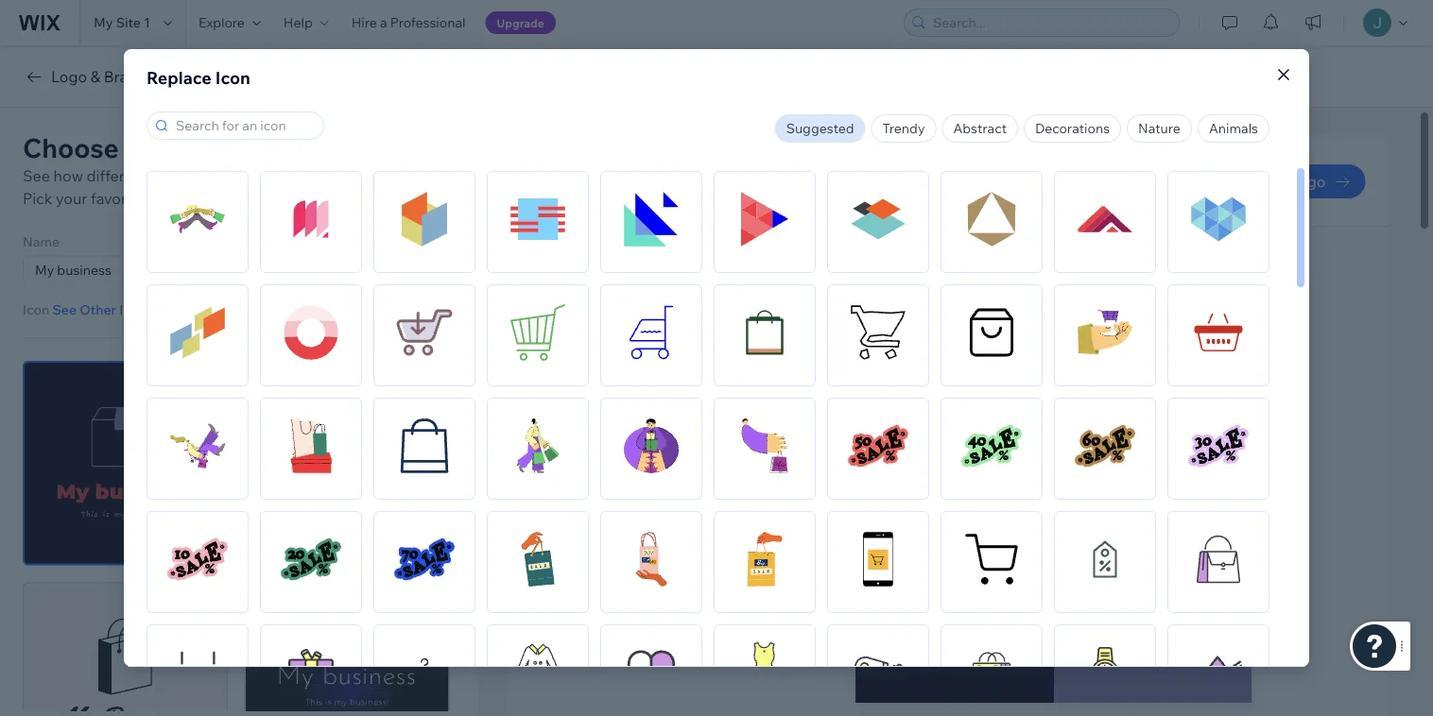 Task type: describe. For each thing, give the bounding box(es) containing it.
icon see other icons
[[23, 302, 153, 318]]

it inside choose your logo see how different logo options can shape your brand. pick your favorite. you can customize it next.
[[285, 189, 294, 208]]

hire a professional link
[[340, 0, 477, 45]]

favorite.
[[91, 189, 148, 208]]

logo up you
[[151, 166, 182, 185]]

logo for use
[[907, 272, 955, 301]]

decorations
[[1035, 120, 1110, 137]]

trendy
[[883, 120, 925, 137]]

1 vertical spatial icon
[[23, 302, 49, 318]]

you
[[151, 189, 177, 208]]

add
[[785, 303, 815, 321]]

nature
[[1138, 120, 1181, 137]]

help
[[283, 14, 313, 31]]

next.
[[298, 189, 332, 208]]

everywhere
[[960, 272, 1088, 301]]

customize your logo
[[1174, 172, 1325, 191]]

&
[[90, 67, 100, 86]]

1 horizontal spatial icon
[[215, 67, 250, 88]]

customize
[[209, 189, 281, 208]]

hire
[[351, 14, 377, 31]]

make
[[712, 171, 756, 192]]

your
[[1253, 172, 1286, 191]]

how
[[54, 166, 83, 185]]

0 vertical spatial can
[[242, 166, 268, 185]]

abstract
[[953, 120, 1007, 137]]

Search... field
[[927, 9, 1173, 36]]

brand
[[104, 67, 146, 86]]

other
[[80, 302, 116, 318]]

icons
[[119, 302, 153, 318]]

my
[[94, 14, 113, 31]]

options
[[186, 166, 239, 185]]

site
[[116, 14, 141, 31]]

explore
[[198, 14, 245, 31]]

studio
[[150, 67, 196, 86]]

see other icons button
[[52, 302, 153, 319]]

different
[[87, 166, 148, 185]]

see inside choose your logo see how different logo options can shape your brand. pick your favorite. you can customize it next.
[[23, 166, 50, 185]]

use
[[806, 272, 847, 301]]

magic
[[760, 171, 810, 192]]

upgrade button
[[485, 11, 556, 34]]

2 horizontal spatial see
[[603, 171, 634, 192]]



Task type: vqa. For each thing, say whether or not it's contained in the screenshot.
Help
yes



Task type: locate. For each thing, give the bounding box(es) containing it.
0 vertical spatial a
[[380, 14, 387, 31]]

1 horizontal spatial it
[[818, 303, 828, 321]]

0 horizontal spatial can
[[181, 189, 206, 208]]

1 vertical spatial can
[[181, 189, 206, 208]]

icon left other
[[23, 302, 49, 318]]

icon up search for an icon field at the left top of the page
[[215, 67, 250, 88]]

a inside use your logo everywhere add it to your website for a fully branded look
[[968, 303, 976, 321]]

look
[[1078, 303, 1109, 321]]

1 horizontal spatial can
[[242, 166, 268, 185]]

1
[[144, 14, 150, 31]]

logo for see
[[672, 171, 708, 192]]

None field
[[29, 257, 229, 283], [260, 257, 460, 283], [29, 257, 229, 283], [260, 257, 460, 283]]

logo right this
[[672, 171, 708, 192]]

brand.
[[352, 166, 398, 185]]

see left this
[[603, 171, 634, 192]]

customize your logo button
[[1152, 164, 1365, 199]]

logo
[[51, 67, 87, 86], [1289, 172, 1325, 191]]

0 vertical spatial icon
[[215, 67, 250, 88]]

your
[[125, 131, 182, 164], [317, 166, 349, 185], [56, 189, 87, 208], [852, 272, 902, 301], [850, 303, 882, 321]]

0 horizontal spatial it
[[285, 189, 294, 208]]

0 horizontal spatial logo
[[51, 67, 87, 86]]

website
[[885, 303, 941, 321]]

0 vertical spatial it
[[285, 189, 294, 208]]

see up pick
[[23, 166, 50, 185]]

1 horizontal spatial logo
[[1289, 172, 1325, 191]]

your down the how
[[56, 189, 87, 208]]

see left other
[[52, 302, 77, 318]]

can right you
[[181, 189, 206, 208]]

logo inside customize your logo button
[[1289, 172, 1325, 191]]

0 horizontal spatial see
[[23, 166, 50, 185]]

choose your logo see how different logo options can shape your brand. pick your favorite. you can customize it next.
[[23, 131, 398, 208]]

to
[[831, 303, 846, 321]]

tagline
[[253, 233, 298, 250]]

professional
[[390, 14, 466, 31]]

1 vertical spatial logo
[[1289, 172, 1325, 191]]

a right hire
[[380, 14, 387, 31]]

logo inside logo & brand studio button
[[51, 67, 87, 86]]

your up the website
[[852, 272, 902, 301]]

can up customize
[[242, 166, 268, 185]]

logo up the website
[[907, 272, 955, 301]]

choose
[[23, 131, 119, 164]]

it down shape on the top left
[[285, 189, 294, 208]]

your up different
[[125, 131, 182, 164]]

pick
[[23, 189, 52, 208]]

your right to
[[850, 303, 882, 321]]

name
[[23, 233, 60, 250]]

suggested
[[786, 120, 854, 137]]

can
[[242, 166, 268, 185], [181, 189, 206, 208]]

logo right your
[[1289, 172, 1325, 191]]

customize
[[1174, 172, 1250, 191]]

this
[[638, 171, 668, 192]]

logo & brand studio
[[51, 67, 196, 86]]

logo & brand studio button
[[23, 65, 196, 88]]

branded
[[1014, 303, 1075, 321]]

see this logo make magic
[[603, 171, 810, 192]]

replace icon
[[147, 67, 250, 88]]

for
[[944, 303, 965, 321]]

shape
[[271, 166, 314, 185]]

my site 1
[[94, 14, 150, 31]]

animals
[[1209, 120, 1258, 137]]

logo up options
[[188, 131, 245, 164]]

logo left &
[[51, 67, 87, 86]]

upgrade
[[497, 16, 544, 30]]

a
[[380, 14, 387, 31], [968, 303, 976, 321]]

it inside use your logo everywhere add it to your website for a fully branded look
[[818, 303, 828, 321]]

Search for an icon field
[[170, 113, 318, 139]]

help button
[[272, 0, 340, 45]]

icon
[[215, 67, 250, 88], [23, 302, 49, 318]]

0 horizontal spatial a
[[380, 14, 387, 31]]

a right for
[[968, 303, 976, 321]]

1 vertical spatial it
[[818, 303, 828, 321]]

replace
[[147, 67, 212, 88]]

1 vertical spatial a
[[968, 303, 976, 321]]

hire a professional
[[351, 14, 466, 31]]

logo for choose
[[188, 131, 245, 164]]

logo inside use your logo everywhere add it to your website for a fully branded look
[[907, 272, 955, 301]]

your up next.
[[317, 166, 349, 185]]

use your logo everywhere add it to your website for a fully branded look
[[785, 272, 1109, 321]]

0 vertical spatial logo
[[51, 67, 87, 86]]

0 horizontal spatial icon
[[23, 302, 49, 318]]

fully
[[980, 303, 1011, 321]]

1 horizontal spatial a
[[968, 303, 976, 321]]

logo
[[188, 131, 245, 164], [151, 166, 182, 185], [672, 171, 708, 192], [907, 272, 955, 301]]

1 horizontal spatial see
[[52, 302, 77, 318]]

see
[[23, 166, 50, 185], [603, 171, 634, 192], [52, 302, 77, 318]]

it left to
[[818, 303, 828, 321]]

it
[[285, 189, 294, 208], [818, 303, 828, 321]]



